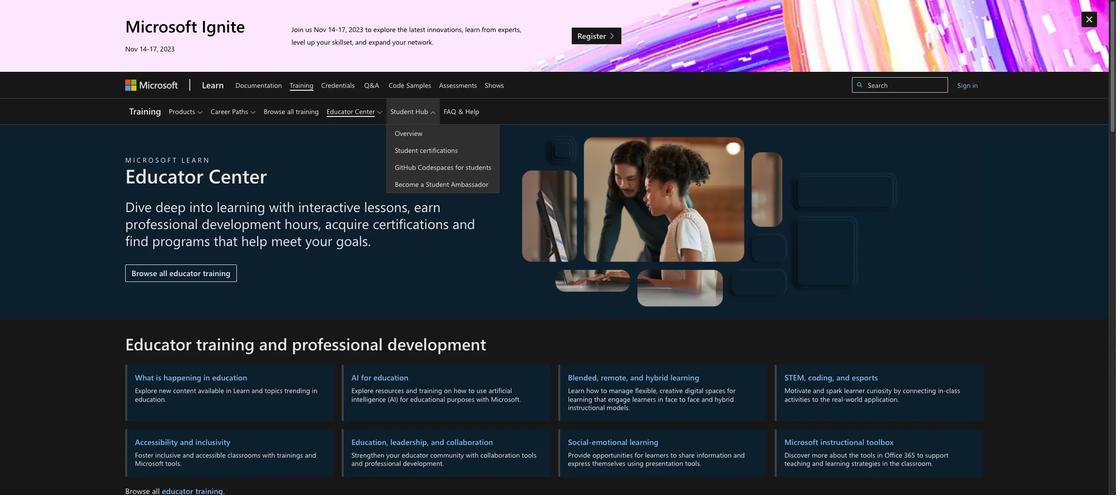 Task type: vqa. For each thing, say whether or not it's contained in the screenshot.
Customer within the the Welcome to Dynamics 365 Customer Insights - Data
no



Task type: describe. For each thing, give the bounding box(es) containing it.
purposes
[[447, 395, 475, 404]]

to inside the social-emotional learning provide opportunities for learners to share information and express themselves using presentation tools.
[[671, 451, 677, 460]]

about
[[830, 451, 848, 460]]

student hub element
[[387, 124, 500, 193]]

with inside ai for education explore resources and training on how to use artificial intelligence (ai) for educational purposes with microsoft.
[[477, 395, 489, 404]]

tools inside "microsoft instructional toolbox discover more about the tools in office 365 to support teaching and learning strategies in the classroom."
[[861, 451, 876, 460]]

your right up
[[317, 37, 330, 47]]

microsoft instructional toolbox link
[[785, 437, 976, 447]]

tools. inside accessibility and inclusivity foster inclusive and accessible classrooms with trainings and microsoft tools.
[[165, 459, 182, 468]]

14- inside join us nov 14-17, 2023 to explore the latest innovations, learn from experts, level up your skillset, and expand your network.
[[328, 25, 338, 34]]

student hub button
[[387, 99, 440, 124]]

github
[[395, 163, 416, 172]]

training up "what is happening in education" link
[[196, 333, 255, 355]]

and inside ai for education explore resources and training on how to use artificial intelligence (ai) for educational purposes with microsoft.
[[406, 386, 417, 395]]

meet
[[271, 231, 302, 249]]

all for educator
[[159, 268, 167, 278]]

q&a
[[364, 80, 379, 90]]

express
[[568, 459, 591, 468]]

and right creative
[[702, 395, 713, 404]]

with inside education, leadership, and collaboration strengthen your educator community with collaboration tools and professional development.
[[466, 451, 479, 460]]

educator center button
[[323, 99, 387, 124]]

manage
[[609, 386, 633, 395]]

learning up digital
[[671, 373, 700, 383]]

the inside join us nov 14-17, 2023 to explore the latest innovations, learn from experts, level up your skillset, and expand your network.
[[398, 25, 407, 34]]

help
[[465, 107, 480, 116]]

nov 14-17, 2023
[[125, 44, 175, 54]]

learn inside blended, remote, and hybrid learning learn how to manage flexible, creative digital spaces for learning that engage learners in face to face and hybrid instructional models.
[[568, 386, 585, 395]]

using
[[628, 459, 644, 468]]

for inside the social-emotional learning provide opportunities for learners to share information and express themselves using presentation tools.
[[635, 451, 643, 460]]

how inside ai for education explore resources and training on how to use artificial intelligence (ai) for educational purposes with microsoft.
[[454, 386, 467, 395]]

spark
[[827, 386, 843, 395]]

ignite
[[202, 15, 245, 37]]

on
[[444, 386, 452, 395]]

support
[[926, 451, 949, 460]]

and inside "microsoft instructional toolbox discover more about the tools in office 365 to support teaching and learning strategies in the classroom."
[[813, 459, 824, 468]]

learners inside blended, remote, and hybrid learning learn how to manage flexible, creative digital spaces for learning that engage learners in face to face and hybrid instructional models.
[[633, 395, 656, 404]]

in down "what is happening in education" link
[[226, 386, 232, 395]]

the left 365
[[890, 459, 900, 468]]

use
[[477, 386, 487, 395]]

connecting
[[903, 386, 937, 395]]

that inside blended, remote, and hybrid learning learn how to manage flexible, creative digital spaces for learning that engage learners in face to face and hybrid instructional models.
[[594, 395, 606, 404]]

training for topmost training link
[[290, 80, 314, 90]]

credentials
[[321, 80, 355, 90]]

center inside dropdown button
[[355, 107, 375, 116]]

1 horizontal spatial hybrid
[[715, 395, 734, 404]]

strategies
[[852, 459, 881, 468]]

creative
[[660, 386, 683, 395]]

network.
[[408, 37, 434, 47]]

find
[[125, 231, 149, 249]]

accessibility and inclusivity link
[[135, 437, 326, 447]]

accessibility
[[135, 437, 178, 447]]

0 vertical spatial hybrid
[[646, 373, 669, 383]]

and inside join us nov 14-17, 2023 to explore the latest innovations, learn from experts, level up your skillset, and expand your network.
[[356, 37, 367, 47]]

the inside stem, coding, and esports motivate and spark learner curiosity by connecting in-class activities to the real-world application.
[[821, 395, 830, 404]]

topics
[[265, 386, 283, 395]]

codespaces
[[418, 163, 454, 172]]

inclusive
[[155, 451, 181, 460]]

world
[[846, 395, 863, 404]]

to inside join us nov 14-17, 2023 to explore the latest innovations, learn from experts, level up your skillset, and expand your network.
[[365, 25, 372, 34]]

artificial
[[489, 386, 512, 395]]

sign
[[958, 80, 971, 90]]

inclusivity
[[195, 437, 230, 447]]

dive
[[125, 197, 152, 215]]

hub
[[416, 107, 428, 116]]

stem, coding, and esports link
[[785, 373, 976, 383]]

1 vertical spatial 2023
[[160, 44, 175, 54]]

browse all educator training
[[132, 268, 231, 278]]

and up flexible,
[[631, 373, 644, 383]]

and inside what is happening in education explore new content available in learn and topics trending in education.
[[252, 386, 263, 395]]

resources
[[376, 386, 404, 395]]

17, inside join us nov 14-17, 2023 to explore the latest innovations, learn from experts, level up your skillset, and expand your network.
[[338, 25, 347, 34]]

q&a link
[[359, 72, 385, 98]]

presentation
[[646, 459, 684, 468]]

motivate
[[785, 386, 811, 395]]

in down toolbox
[[878, 451, 883, 460]]

0 vertical spatial collaboration
[[447, 437, 493, 447]]

esports
[[852, 373, 878, 383]]

latest
[[409, 25, 425, 34]]

educator center
[[327, 107, 375, 116]]

0 vertical spatial educator
[[170, 268, 201, 278]]

banner containing learn
[[0, 72, 1109, 193]]

education inside what is happening in education explore new content available in learn and topics trending in education.
[[212, 373, 247, 383]]

become a student ambassador link
[[387, 176, 496, 193]]

in inside banner
[[973, 80, 978, 90]]

stem, coding, and esports motivate and spark learner curiosity by connecting in-class activities to the real-world application.
[[785, 373, 961, 404]]

explore inside what is happening in education explore new content available in learn and topics trending in education.
[[135, 386, 157, 395]]

instructional inside blended, remote, and hybrid learning learn how to manage flexible, creative digital spaces for learning that engage learners in face to face and hybrid instructional models.
[[568, 403, 605, 412]]

that inside dive deep into learning with interactive lessons, earn professional development hours, acquire certifications and find programs that help meet your goals.
[[214, 231, 238, 249]]

become
[[395, 180, 419, 189]]

samples
[[406, 80, 432, 90]]

join
[[292, 25, 304, 34]]

digital
[[685, 386, 704, 395]]

how inside blended, remote, and hybrid learning learn how to manage flexible, creative digital spaces for learning that engage learners in face to face and hybrid instructional models.
[[587, 386, 599, 395]]

development inside dive deep into learning with interactive lessons, earn professional development hours, acquire certifications and find programs that help meet your goals.
[[202, 214, 281, 232]]

social-emotional learning link
[[568, 437, 759, 447]]

student certifications
[[395, 146, 458, 155]]

educator for center
[[327, 107, 353, 116]]

code
[[389, 80, 405, 90]]

overview link
[[387, 125, 430, 142]]

register
[[578, 31, 606, 41]]

microsoft instructional toolbox discover more about the tools in office 365 to support teaching and learning strategies in the classroom.
[[785, 437, 949, 468]]

interactive
[[298, 197, 361, 215]]

professional inside dive deep into learning with interactive lessons, earn professional development hours, acquire certifications and find programs that help meet your goals.
[[125, 214, 198, 232]]

emotional
[[592, 437, 628, 447]]

assessments link
[[435, 72, 481, 98]]

assessments
[[439, 80, 477, 90]]

code samples
[[389, 80, 432, 90]]

what is happening in education explore new content available in learn and topics trending in education.
[[135, 373, 318, 404]]

2 vertical spatial student
[[426, 180, 449, 189]]

learners inside the social-emotional learning provide opportunities for learners to share information and express themselves using presentation tools.
[[645, 451, 669, 460]]

educator for training
[[125, 333, 192, 355]]

certifications inside the student hub element
[[420, 146, 458, 155]]

student hub
[[391, 107, 428, 116]]

spaces
[[706, 386, 726, 395]]

instructional inside "microsoft instructional toolbox discover more about the tools in office 365 to support teaching and learning strategies in the classroom."
[[821, 437, 865, 447]]

provide
[[568, 451, 591, 460]]

training for training link to the left
[[129, 106, 161, 117]]

explore inside ai for education explore resources and training on how to use artificial intelligence (ai) for educational purposes with microsoft.
[[352, 386, 374, 395]]

microsoft for microsoft ignite
[[125, 15, 197, 37]]

learn inside what is happening in education explore new content available in learn and topics trending in education.
[[233, 386, 250, 395]]

in-
[[938, 386, 947, 395]]

and right trainings
[[305, 451, 316, 460]]

for inside blended, remote, and hybrid learning learn how to manage flexible, creative digital spaces for learning that engage learners in face to face and hybrid instructional models.
[[727, 386, 736, 395]]

blended,
[[568, 373, 599, 383]]

class
[[947, 386, 961, 395]]

become a student ambassador
[[395, 180, 489, 189]]

0 horizontal spatial 17,
[[150, 44, 158, 54]]

student for student certifications
[[395, 146, 418, 155]]

1 horizontal spatial development
[[388, 333, 486, 355]]

classrooms
[[228, 451, 261, 460]]

microsoft for microsoft instructional toolbox discover more about the tools in office 365 to support teaching and learning strategies in the classroom.
[[785, 437, 819, 447]]

career
[[211, 107, 230, 116]]

microsoft learn educator center
[[125, 155, 267, 188]]

1 vertical spatial collaboration
[[481, 451, 520, 460]]

ai for education link
[[352, 373, 543, 383]]

with inside accessibility and inclusivity foster inclusive and accessible classrooms with trainings and microsoft tools.
[[263, 451, 275, 460]]

coding,
[[809, 373, 835, 383]]

with inside dive deep into learning with interactive lessons, earn professional development hours, acquire certifications and find programs that help meet your goals.
[[269, 197, 295, 215]]



Task type: locate. For each thing, give the bounding box(es) containing it.
2 explore from the left
[[352, 386, 374, 395]]

(ai)
[[388, 395, 398, 404]]

2 vertical spatial professional
[[365, 459, 401, 468]]

the left latest at left
[[398, 25, 407, 34]]

teaching
[[785, 459, 811, 468]]

education,
[[352, 437, 388, 447]]

1 vertical spatial certifications
[[373, 214, 449, 232]]

14- up skillset,
[[328, 25, 338, 34]]

documentation
[[236, 80, 282, 90]]

microsoft inside accessibility and inclusivity foster inclusive and accessible classrooms with trainings and microsoft tools.
[[135, 459, 164, 468]]

instructional down blended,
[[568, 403, 605, 412]]

0 horizontal spatial that
[[214, 231, 238, 249]]

skillset,
[[332, 37, 354, 47]]

2 tools from the left
[[861, 451, 876, 460]]

that left help
[[214, 231, 238, 249]]

leadership,
[[391, 437, 429, 447]]

for right (ai)
[[400, 395, 409, 404]]

1 vertical spatial educator
[[125, 162, 203, 188]]

banner
[[0, 72, 1109, 193]]

real-
[[832, 395, 846, 404]]

1 horizontal spatial tools.
[[685, 459, 702, 468]]

14-
[[328, 25, 338, 34], [139, 44, 150, 54]]

1 horizontal spatial training
[[290, 80, 314, 90]]

microsoft up nov 14-17, 2023 on the top
[[125, 15, 197, 37]]

0 vertical spatial browse
[[264, 107, 285, 116]]

1 how from the left
[[454, 386, 467, 395]]

with
[[269, 197, 295, 215], [477, 395, 489, 404], [263, 451, 275, 460], [466, 451, 479, 460]]

learners down social-emotional learning link
[[645, 451, 669, 460]]

training inside ai for education explore resources and training on how to use artificial intelligence (ai) for educational purposes with microsoft.
[[419, 386, 442, 395]]

ambassador
[[451, 180, 489, 189]]

for
[[456, 163, 464, 172], [361, 373, 371, 383], [727, 386, 736, 395], [400, 395, 409, 404], [635, 451, 643, 460]]

blended, remote, and hybrid learning learn how to manage flexible, creative digital spaces for learning that engage learners in face to face and hybrid instructional models.
[[568, 373, 736, 412]]

with right community
[[466, 451, 479, 460]]

0 horizontal spatial 2023
[[160, 44, 175, 54]]

1 vertical spatial all
[[159, 268, 167, 278]]

1 vertical spatial student
[[395, 146, 418, 155]]

in right trending
[[312, 386, 318, 395]]

github codespaces for students
[[395, 163, 492, 172]]

1 horizontal spatial instructional
[[821, 437, 865, 447]]

all inside banner
[[287, 107, 294, 116]]

in right sign
[[973, 80, 978, 90]]

1 vertical spatial that
[[594, 395, 606, 404]]

join us nov 14-17, 2023 to explore the latest innovations, learn from experts, level up your skillset, and expand your network.
[[292, 25, 522, 47]]

1 horizontal spatial training link
[[286, 72, 318, 98]]

education inside ai for education explore resources and training on how to use artificial intelligence (ai) for educational purposes with microsoft.
[[374, 373, 409, 383]]

17, down the microsoft ignite
[[150, 44, 158, 54]]

blended, remote, and hybrid learning link
[[568, 373, 759, 383]]

deep
[[155, 197, 186, 215]]

0 horizontal spatial hybrid
[[646, 373, 669, 383]]

instructional up about
[[821, 437, 865, 447]]

opportunities
[[593, 451, 633, 460]]

classroom.
[[902, 459, 933, 468]]

training left on
[[419, 386, 442, 395]]

0 horizontal spatial training
[[129, 106, 161, 117]]

0 horizontal spatial training link
[[125, 99, 165, 124]]

1 horizontal spatial all
[[287, 107, 294, 116]]

nov
[[314, 25, 326, 34], [125, 44, 138, 54]]

face left spaces
[[688, 395, 700, 404]]

in right strategies
[[883, 459, 888, 468]]

0 horizontal spatial browse
[[132, 268, 157, 278]]

0 vertical spatial center
[[355, 107, 375, 116]]

1 vertical spatial learners
[[645, 451, 669, 460]]

0 vertical spatial all
[[287, 107, 294, 116]]

microsoft inside "microsoft instructional toolbox discover more about the tools in office 365 to support teaching and learning strategies in the classroom."
[[785, 437, 819, 447]]

1 vertical spatial nov
[[125, 44, 138, 54]]

1 explore from the left
[[135, 386, 157, 395]]

career paths
[[211, 107, 248, 116]]

educator
[[170, 268, 201, 278], [402, 451, 429, 460]]

with left trainings
[[263, 451, 275, 460]]

center
[[355, 107, 375, 116], [209, 162, 267, 188]]

browse inside browse all educator training link
[[132, 268, 157, 278]]

0 vertical spatial learners
[[633, 395, 656, 404]]

microsoft up discover
[[785, 437, 819, 447]]

0 vertical spatial 14-
[[328, 25, 338, 34]]

17, up skillset,
[[338, 25, 347, 34]]

0 vertical spatial professional
[[125, 214, 198, 232]]

explore down 'what'
[[135, 386, 157, 395]]

1 tools. from the left
[[165, 459, 182, 468]]

student up github
[[395, 146, 418, 155]]

tools. down accessibility on the bottom
[[165, 459, 182, 468]]

up
[[307, 37, 315, 47]]

help
[[241, 231, 267, 249]]

2 how from the left
[[587, 386, 599, 395]]

0 horizontal spatial tools.
[[165, 459, 182, 468]]

1 vertical spatial hybrid
[[715, 395, 734, 404]]

strengthen
[[352, 451, 385, 460]]

educator down credentials link
[[327, 107, 353, 116]]

certifications inside dive deep into learning with interactive lessons, earn professional development hours, acquire certifications and find programs that help meet your goals.
[[373, 214, 449, 232]]

in
[[973, 80, 978, 90], [204, 373, 210, 383], [226, 386, 232, 395], [312, 386, 318, 395], [658, 395, 664, 404], [878, 451, 883, 460], [883, 459, 888, 468]]

and down ambassador
[[453, 214, 475, 232]]

students
[[466, 163, 492, 172]]

student inside "dropdown button"
[[391, 107, 414, 116]]

and right teaching
[[813, 459, 824, 468]]

microsoft up dive
[[125, 155, 178, 165]]

microsoft for microsoft learn educator center
[[125, 155, 178, 165]]

0 vertical spatial educator
[[327, 107, 353, 116]]

browse down find
[[132, 268, 157, 278]]

learners right engage
[[633, 395, 656, 404]]

center inside microsoft learn educator center
[[209, 162, 267, 188]]

1 horizontal spatial education
[[374, 373, 409, 383]]

0 vertical spatial instructional
[[568, 403, 605, 412]]

hours,
[[285, 214, 321, 232]]

0 horizontal spatial educator
[[170, 268, 201, 278]]

educator down leadership,
[[402, 451, 429, 460]]

1 vertical spatial instructional
[[821, 437, 865, 447]]

with right the purposes
[[477, 395, 489, 404]]

more
[[812, 451, 828, 460]]

lessons,
[[364, 197, 411, 215]]

0 horizontal spatial education
[[212, 373, 247, 383]]

acquire
[[325, 214, 369, 232]]

educator up is
[[125, 333, 192, 355]]

learning up help
[[217, 197, 265, 215]]

2 vertical spatial educator
[[125, 333, 192, 355]]

ai
[[352, 373, 359, 383]]

browse for browse all training
[[264, 107, 285, 116]]

student right a
[[426, 180, 449, 189]]

education, leadership, and collaboration strengthen your educator community with collaboration tools and professional development.
[[352, 437, 537, 468]]

0 horizontal spatial how
[[454, 386, 467, 395]]

2 education from the left
[[374, 373, 409, 383]]

and up spark
[[837, 373, 850, 383]]

student left hub
[[391, 107, 414, 116]]

earn
[[414, 197, 441, 215]]

2023 inside join us nov 14-17, 2023 to explore the latest innovations, learn from experts, level up your skillset, and expand your network.
[[349, 25, 364, 34]]

0 horizontal spatial development
[[202, 214, 281, 232]]

how
[[454, 386, 467, 395], [587, 386, 599, 395]]

education up resources
[[374, 373, 409, 383]]

your down leadership,
[[387, 451, 400, 460]]

your down explore
[[393, 37, 406, 47]]

stem,
[[785, 373, 806, 383]]

learning inside dive deep into learning with interactive lessons, earn professional development hours, acquire certifications and find programs that help meet your goals.
[[217, 197, 265, 215]]

and right 'inclusive'
[[183, 451, 194, 460]]

remote,
[[601, 373, 628, 383]]

tools. right presentation
[[685, 459, 702, 468]]

to inside ai for education explore resources and training on how to use artificial intelligence (ai) for educational purposes with microsoft.
[[469, 386, 475, 395]]

0 vertical spatial 2023
[[349, 25, 364, 34]]

0 horizontal spatial nov
[[125, 44, 138, 54]]

browse for browse all educator training
[[132, 268, 157, 278]]

0 vertical spatial training
[[290, 80, 314, 90]]

flexible,
[[635, 386, 658, 395]]

1 horizontal spatial browse
[[264, 107, 285, 116]]

and down education,
[[352, 459, 363, 468]]

products button
[[165, 99, 207, 124]]

2023 down the microsoft ignite
[[160, 44, 175, 54]]

nov inside join us nov 14-17, 2023 to explore the latest innovations, learn from experts, level up your skillset, and expand your network.
[[314, 25, 326, 34]]

to left explore
[[365, 25, 372, 34]]

microsoft inside microsoft learn educator center
[[125, 155, 178, 165]]

1 horizontal spatial 14-
[[328, 25, 338, 34]]

0 horizontal spatial 14-
[[139, 44, 150, 54]]

and up 'inclusive'
[[180, 437, 193, 447]]

learning left strategies
[[826, 459, 850, 468]]

in down blended, remote, and hybrid learning link
[[658, 395, 664, 404]]

1 vertical spatial development
[[388, 333, 486, 355]]

new
[[159, 386, 171, 395]]

1 vertical spatial 14-
[[139, 44, 150, 54]]

certifications up codespaces at the top left of page
[[420, 146, 458, 155]]

1 horizontal spatial 2023
[[349, 25, 364, 34]]

certifications down become
[[373, 214, 449, 232]]

professional inside education, leadership, and collaboration strengthen your educator community with collaboration tools and professional development.
[[365, 459, 401, 468]]

hybrid up flexible,
[[646, 373, 669, 383]]

center up into
[[209, 162, 267, 188]]

1 vertical spatial center
[[209, 162, 267, 188]]

trainings
[[277, 451, 303, 460]]

learn up 'career'
[[202, 79, 224, 91]]

learn inside learn link
[[202, 79, 224, 91]]

education up available
[[212, 373, 247, 383]]

development.
[[403, 459, 444, 468]]

and right information
[[734, 451, 745, 460]]

2 face from the left
[[688, 395, 700, 404]]

center down q&a
[[355, 107, 375, 116]]

professional
[[125, 214, 198, 232], [292, 333, 383, 355], [365, 459, 401, 468]]

code samples link
[[385, 72, 435, 98]]

0 vertical spatial development
[[202, 214, 281, 232]]

in inside blended, remote, and hybrid learning learn how to manage flexible, creative digital spaces for learning that engage learners in face to face and hybrid instructional models.
[[658, 395, 664, 404]]

0 vertical spatial student
[[391, 107, 414, 116]]

2023 up skillset,
[[349, 25, 364, 34]]

certifications
[[420, 146, 458, 155], [373, 214, 449, 232]]

experts,
[[498, 25, 522, 34]]

0 horizontal spatial instructional
[[568, 403, 605, 412]]

sign in link
[[952, 77, 984, 93]]

overview
[[395, 129, 423, 138]]

community
[[430, 451, 464, 460]]

and up topics
[[259, 333, 288, 355]]

sign in
[[958, 80, 978, 90]]

and right skillset,
[[356, 37, 367, 47]]

tools inside education, leadership, and collaboration strengthen your educator community with collaboration tools and professional development.
[[522, 451, 537, 460]]

learn down "what is happening in education" link
[[233, 386, 250, 395]]

themselves
[[592, 459, 626, 468]]

browse all training
[[264, 107, 319, 116]]

1 horizontal spatial explore
[[352, 386, 374, 395]]

with up meet
[[269, 197, 295, 215]]

your right meet
[[305, 231, 332, 249]]

to right 365
[[917, 451, 924, 460]]

educator up deep
[[125, 162, 203, 188]]

intelligence
[[352, 395, 386, 404]]

browse down documentation link on the left of page
[[264, 107, 285, 116]]

to inside "microsoft instructional toolbox discover more about the tools in office 365 to support teaching and learning strategies in the classroom."
[[917, 451, 924, 460]]

how right on
[[454, 386, 467, 395]]

how down blended,
[[587, 386, 599, 395]]

and up community
[[431, 437, 444, 447]]

microsoft down accessibility on the bottom
[[135, 459, 164, 468]]

0 horizontal spatial face
[[665, 395, 678, 404]]

education
[[212, 373, 247, 383], [374, 373, 409, 383]]

2 tools. from the left
[[685, 459, 702, 468]]

from
[[482, 25, 496, 34]]

to left share
[[671, 451, 677, 460]]

learning inside "microsoft instructional toolbox discover more about the tools in office 365 to support teaching and learning strategies in the classroom."
[[826, 459, 850, 468]]

paths
[[232, 107, 248, 116]]

in up available
[[204, 373, 210, 383]]

0 horizontal spatial explore
[[135, 386, 157, 395]]

browse all training link
[[260, 99, 323, 124]]

the right about
[[849, 451, 859, 460]]

1 vertical spatial training link
[[125, 99, 165, 124]]

0 horizontal spatial all
[[159, 268, 167, 278]]

training down credentials link
[[296, 107, 319, 116]]

tools. inside the social-emotional learning provide opportunities for learners to share information and express themselves using presentation tools.
[[685, 459, 702, 468]]

0 vertical spatial certifications
[[420, 146, 458, 155]]

0 vertical spatial 17,
[[338, 25, 347, 34]]

1 education from the left
[[212, 373, 247, 383]]

to
[[365, 25, 372, 34], [469, 386, 475, 395], [601, 386, 607, 395], [680, 395, 686, 404], [813, 395, 819, 404], [671, 451, 677, 460], [917, 451, 924, 460]]

learning inside the social-emotional learning provide opportunities for learners to share information and express themselves using presentation tools.
[[630, 437, 659, 447]]

1 horizontal spatial educator
[[402, 451, 429, 460]]

1 horizontal spatial that
[[594, 395, 606, 404]]

1 tools from the left
[[522, 451, 537, 460]]

for inside github codespaces for students link
[[456, 163, 464, 172]]

activities
[[785, 395, 811, 404]]

level
[[292, 37, 305, 47]]

collaboration
[[447, 437, 493, 447], [481, 451, 520, 460]]

that left engage
[[594, 395, 606, 404]]

educator down programs
[[170, 268, 201, 278]]

accessible
[[196, 451, 226, 460]]

and left topics
[[252, 386, 263, 395]]

1 horizontal spatial center
[[355, 107, 375, 116]]

1 vertical spatial educator
[[402, 451, 429, 460]]

the left the real-
[[821, 395, 830, 404]]

&
[[458, 107, 464, 116]]

1 horizontal spatial nov
[[314, 25, 326, 34]]

engage
[[608, 395, 631, 404]]

browse inside browse all training link
[[264, 107, 285, 116]]

shows link
[[481, 72, 508, 98]]

educator inside education, leadership, and collaboration strengthen your educator community with collaboration tools and professional development.
[[402, 451, 429, 460]]

1 horizontal spatial face
[[688, 395, 700, 404]]

and inside dive deep into learning with interactive lessons, earn professional development hours, acquire certifications and find programs that help meet your goals.
[[453, 214, 475, 232]]

0 horizontal spatial tools
[[522, 451, 537, 460]]

0 vertical spatial training link
[[286, 72, 318, 98]]

training inside browse all training link
[[296, 107, 319, 116]]

training left products
[[129, 106, 161, 117]]

training inside browse all educator training link
[[203, 268, 231, 278]]

student for student hub
[[391, 107, 414, 116]]

and
[[356, 37, 367, 47], [453, 214, 475, 232], [259, 333, 288, 355], [631, 373, 644, 383], [837, 373, 850, 383], [252, 386, 263, 395], [406, 386, 417, 395], [813, 386, 825, 395], [702, 395, 713, 404], [180, 437, 193, 447], [431, 437, 444, 447], [183, 451, 194, 460], [305, 451, 316, 460], [734, 451, 745, 460], [352, 459, 363, 468], [813, 459, 824, 468]]

face down blended, remote, and hybrid learning link
[[665, 395, 678, 404]]

1 horizontal spatial 17,
[[338, 25, 347, 34]]

and inside the social-emotional learning provide opportunities for learners to share information and express themselves using presentation tools.
[[734, 451, 745, 460]]

information
[[697, 451, 732, 460]]

1 vertical spatial professional
[[292, 333, 383, 355]]

hybrid right digital
[[715, 395, 734, 404]]

to inside stem, coding, and esports motivate and spark learner curiosity by connecting in-class activities to the real-world application.
[[813, 395, 819, 404]]

into
[[189, 197, 213, 215]]

all for training
[[287, 107, 294, 116]]

learn up into
[[182, 155, 210, 165]]

educational
[[410, 395, 445, 404]]

1 horizontal spatial tools
[[861, 451, 876, 460]]

goals.
[[336, 231, 371, 249]]

Search search field
[[853, 77, 948, 93], [853, 77, 948, 93]]

0 vertical spatial that
[[214, 231, 238, 249]]

0 vertical spatial nov
[[314, 25, 326, 34]]

training up the browse all training
[[290, 80, 314, 90]]

educator inside the educator center dropdown button
[[327, 107, 353, 116]]

for right spaces
[[727, 386, 736, 395]]

1 vertical spatial training
[[129, 106, 161, 117]]

learning up using
[[630, 437, 659, 447]]

365
[[905, 451, 916, 460]]

to right activities
[[813, 395, 819, 404]]

to down remote,
[[601, 386, 607, 395]]

1 vertical spatial browse
[[132, 268, 157, 278]]

for left students
[[456, 163, 464, 172]]

1 horizontal spatial how
[[587, 386, 599, 395]]

for right the opportunities
[[635, 451, 643, 460]]

explore
[[135, 386, 157, 395], [352, 386, 374, 395]]

learn inside microsoft learn educator center
[[182, 155, 210, 165]]

products
[[169, 107, 195, 116]]

1 face from the left
[[665, 395, 678, 404]]

educator inside microsoft learn educator center
[[125, 162, 203, 188]]

0 horizontal spatial center
[[209, 162, 267, 188]]

development
[[202, 214, 281, 232], [388, 333, 486, 355]]

training link left products
[[125, 99, 165, 124]]

tools
[[522, 451, 537, 460], [861, 451, 876, 460]]

and down coding,
[[813, 386, 825, 395]]

explore down ai at the left
[[352, 386, 374, 395]]

for right ai at the left
[[361, 373, 371, 383]]

your inside dive deep into learning with interactive lessons, earn professional development hours, acquire certifications and find programs that help meet your goals.
[[305, 231, 332, 249]]

foster
[[135, 451, 153, 460]]

innovations,
[[427, 25, 463, 34]]

ai for education explore resources and training on how to use artificial intelligence (ai) for educational purposes with microsoft.
[[352, 373, 521, 404]]

discover
[[785, 451, 810, 460]]

to down blended, remote, and hybrid learning link
[[680, 395, 686, 404]]

14- down the microsoft ignite
[[139, 44, 150, 54]]

1 vertical spatial 17,
[[150, 44, 158, 54]]

training link up the browse all training
[[286, 72, 318, 98]]

to left use
[[469, 386, 475, 395]]

your inside education, leadership, and collaboration strengthen your educator community with collaboration tools and professional development.
[[387, 451, 400, 460]]

learning down blended,
[[568, 395, 593, 404]]



